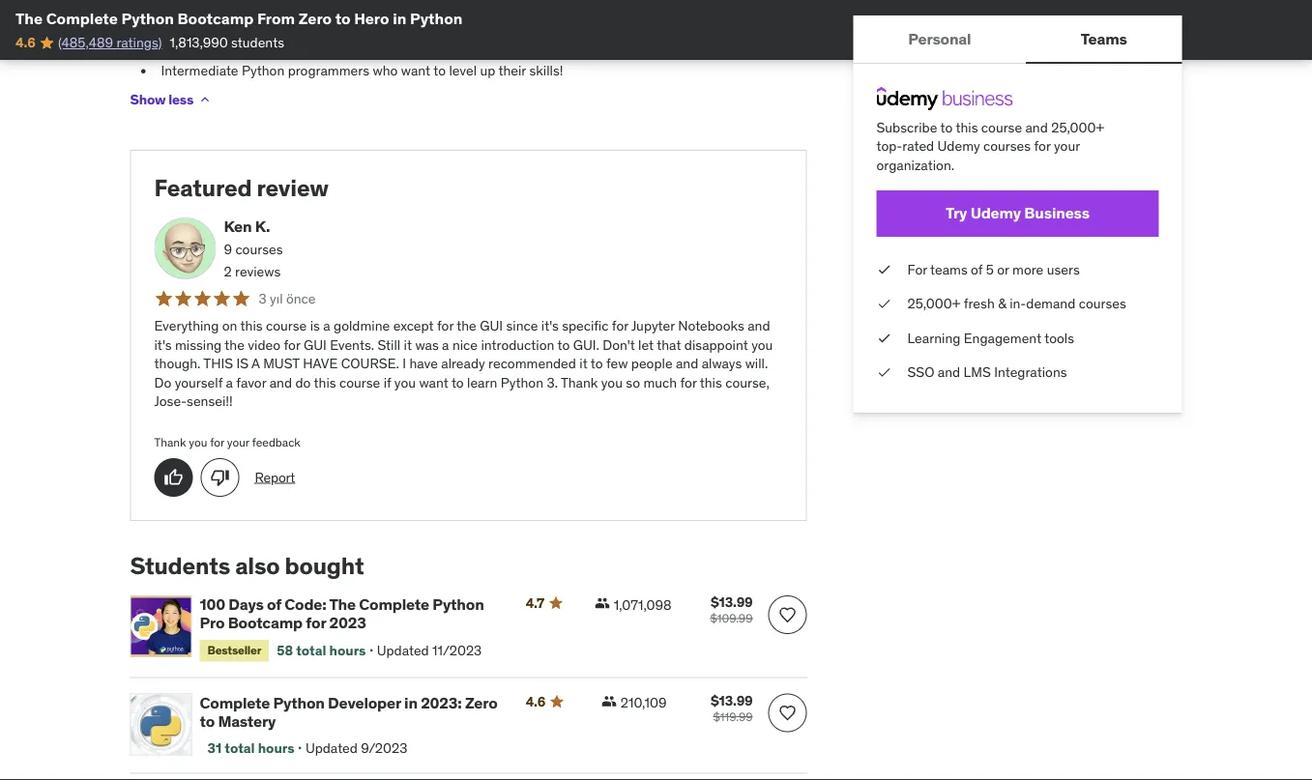 Task type: locate. For each thing, give the bounding box(es) containing it.
1 vertical spatial zero
[[465, 693, 498, 713]]

bootcamp up 58
[[228, 613, 303, 633]]

courses up the reviews on the top left of the page
[[235, 241, 283, 258]]

xsmall image left 1,071,098 at the bottom
[[595, 596, 610, 611]]

languages
[[308, 39, 370, 57]]

feedback
[[252, 435, 301, 450]]

courses inside subscribe to this course and 25,000+ top‑rated udemy courses for your organization.
[[983, 137, 1031, 155]]

course inside subscribe to this course and 25,000+ top‑rated udemy courses for your organization.
[[981, 118, 1022, 136]]

0 vertical spatial the
[[457, 317, 477, 335]]

58
[[277, 643, 293, 660]]

it's right since
[[541, 317, 559, 335]]

is
[[236, 355, 249, 373]]

python down recommended
[[501, 374, 543, 392]]

xsmall image left for
[[877, 260, 892, 279]]

you down 'sensei!!'
[[189, 435, 207, 450]]

it down gui.
[[579, 355, 588, 373]]

it's
[[541, 317, 559, 335], [154, 336, 172, 354]]

complete inside 100 days of code: the complete python pro bootcamp for 2023
[[359, 595, 429, 615]]

1 horizontal spatial your
[[1054, 137, 1080, 155]]

1 horizontal spatial zero
[[465, 693, 498, 713]]

for
[[1034, 137, 1051, 155], [437, 317, 454, 335], [612, 317, 628, 335], [284, 336, 300, 354], [680, 374, 697, 392], [210, 435, 224, 450], [306, 613, 326, 633]]

1 vertical spatial 25,000+
[[907, 295, 961, 312]]

2 horizontal spatial courses
[[1079, 295, 1126, 312]]

hours down 2023
[[329, 643, 366, 660]]

for teams of 5 or more users
[[907, 260, 1080, 278]]

xsmall image inside show less button
[[197, 92, 213, 108]]

0 vertical spatial the
[[15, 8, 43, 28]]

0 vertical spatial gui
[[480, 317, 503, 335]]

1 horizontal spatial thank
[[561, 374, 598, 392]]

python up ratings)
[[121, 8, 174, 28]]

complete up the (485,489
[[46, 8, 118, 28]]

25,000+ up 'learning'
[[907, 295, 961, 312]]

gui.
[[573, 336, 599, 354]]

1 vertical spatial who
[[373, 62, 398, 80]]

2 horizontal spatial complete
[[359, 595, 429, 615]]

specific
[[562, 317, 609, 335]]

in-
[[1010, 295, 1026, 312]]

your left feedback
[[227, 435, 249, 450]]

1 vertical spatial the
[[329, 595, 356, 615]]

(485,489
[[58, 34, 113, 51]]

few
[[606, 355, 628, 373]]

1 horizontal spatial complete
[[200, 693, 270, 713]]

hours for 58 total hours
[[329, 643, 366, 660]]

1 vertical spatial 4.6
[[526, 693, 546, 711]]

1 vertical spatial it's
[[154, 336, 172, 354]]

1 horizontal spatial total
[[296, 643, 326, 660]]

1 vertical spatial course
[[266, 317, 307, 335]]

0 horizontal spatial updated
[[305, 740, 358, 757]]

goldmine
[[334, 317, 390, 335]]

1 $13.99 from the top
[[711, 594, 753, 611]]

for up don't
[[612, 317, 628, 335]]

0 vertical spatial it
[[404, 336, 412, 354]]

much
[[643, 374, 677, 392]]

of for 5
[[971, 260, 983, 278]]

hours for 31 total hours
[[258, 740, 295, 757]]

0 horizontal spatial of
[[267, 595, 281, 615]]

$13.99 left wishlist image
[[711, 692, 753, 710]]

1 vertical spatial the
[[225, 336, 245, 354]]

1 vertical spatial $13.99
[[711, 692, 753, 710]]

report
[[255, 469, 295, 487]]

organization.
[[877, 156, 954, 174]]

courses inside "ken k. 9 courses 2 reviews"
[[235, 241, 283, 258]]

have down was
[[409, 355, 438, 373]]

students
[[231, 34, 284, 51]]

udemy up the organization.
[[938, 137, 980, 155]]

was
[[415, 336, 439, 354]]

to inside complete python developer in 2023: zero to mastery
[[200, 712, 215, 732]]

this
[[203, 355, 233, 373]]

or
[[997, 260, 1009, 278]]

learning
[[907, 329, 961, 347]]

bootcamp
[[177, 8, 254, 28], [228, 613, 303, 633]]

1 vertical spatial hours
[[258, 740, 295, 757]]

let
[[638, 336, 654, 354]]

1 vertical spatial in
[[404, 693, 418, 713]]

0 horizontal spatial it's
[[154, 336, 172, 354]]

$13.99 $109.99
[[710, 594, 753, 626]]

1 horizontal spatial have
[[409, 355, 438, 373]]

course down course.
[[339, 374, 380, 392]]

xsmall image for for
[[877, 260, 892, 279]]

the
[[15, 8, 43, 28], [329, 595, 356, 615]]

$13.99 left wishlist icon
[[711, 594, 753, 611]]

python inside beginners who have never programmed before. programmers switching languages to python. intermediate python programmers who want to level up their skills!
[[242, 62, 285, 80]]

9/2023
[[361, 740, 407, 757]]

python inside everything on this course is a goldmine except for the gui since it's specific for jupyter notebooks and it's missing the video for gui events. still it was a nice introduction to gui. don't let that disappoint you though. this is a must have course. i have already recommended it to few people and always will. do yourself a favor and do this course if you want to learn python 3. thank you so much for this course, jose-sensei!!
[[501, 374, 543, 392]]

to down already
[[451, 374, 464, 392]]

courses up try udemy business
[[983, 137, 1031, 155]]

0 vertical spatial a
[[323, 317, 330, 335]]

1 vertical spatial xsmall image
[[877, 294, 892, 313]]

for inside subscribe to this course and 25,000+ top‑rated udemy courses for your organization.
[[1034, 137, 1051, 155]]

1 horizontal spatial who
[[373, 62, 398, 80]]

1 horizontal spatial it
[[579, 355, 588, 373]]

who left from in the left of the page
[[226, 17, 251, 34]]

video
[[248, 336, 280, 354]]

course,
[[725, 374, 769, 392]]

your up business
[[1054, 137, 1080, 155]]

xsmall image left sso
[[877, 363, 892, 382]]

2 vertical spatial a
[[226, 374, 233, 392]]

0 vertical spatial your
[[1054, 137, 1080, 155]]

the down on
[[225, 336, 245, 354]]

zero inside complete python developer in 2023: zero to mastery
[[465, 693, 498, 713]]

0 vertical spatial udemy
[[938, 137, 980, 155]]

total right 31
[[225, 740, 255, 757]]

0 horizontal spatial zero
[[298, 8, 332, 28]]

zero
[[298, 8, 332, 28], [465, 693, 498, 713]]

on
[[222, 317, 237, 335]]

for up business
[[1034, 137, 1051, 155]]

0 vertical spatial total
[[296, 643, 326, 660]]

it
[[404, 336, 412, 354], [579, 355, 588, 373]]

1 horizontal spatial the
[[329, 595, 356, 615]]

4.6 right 2023:
[[526, 693, 546, 711]]

1 vertical spatial gui
[[304, 336, 327, 354]]

1 vertical spatial udemy
[[970, 203, 1021, 223]]

0 vertical spatial courses
[[983, 137, 1031, 155]]

0 vertical spatial have
[[255, 17, 283, 34]]

to down udemy business image
[[940, 118, 953, 136]]

updated
[[377, 643, 429, 660], [305, 740, 358, 757]]

1 vertical spatial courses
[[235, 241, 283, 258]]

bootcamp inside 100 days of code: the complete python pro bootcamp for 2023
[[228, 613, 303, 633]]

2 vertical spatial courses
[[1079, 295, 1126, 312]]

0 vertical spatial $13.99
[[711, 594, 753, 611]]

0 vertical spatial 25,000+
[[1051, 118, 1104, 136]]

thank right 3.
[[561, 374, 598, 392]]

gui down is
[[304, 336, 327, 354]]

the up nice
[[457, 317, 477, 335]]

zero right 2023:
[[465, 693, 498, 713]]

xsmall image
[[197, 92, 213, 108], [877, 329, 892, 348], [877, 363, 892, 382], [595, 596, 610, 611]]

disappoint
[[684, 336, 748, 354]]

total right 58
[[296, 643, 326, 660]]

0 horizontal spatial complete
[[46, 8, 118, 28]]

0 horizontal spatial the
[[225, 336, 245, 354]]

0 vertical spatial zero
[[298, 8, 332, 28]]

want down python.
[[401, 62, 430, 80]]

xsmall image for sso and lms integrations
[[877, 363, 892, 382]]

engagement
[[964, 329, 1042, 347]]

mark as unhelpful image
[[210, 468, 230, 488]]

0 vertical spatial in
[[393, 8, 406, 28]]

in
[[393, 8, 406, 28], [404, 693, 418, 713]]

1 horizontal spatial hours
[[329, 643, 366, 660]]

100 days of code: the complete python pro bootcamp for 2023 link
[[200, 595, 502, 633]]

since
[[506, 317, 538, 335]]

intermediate
[[161, 62, 238, 80]]

0 horizontal spatial hours
[[258, 740, 295, 757]]

in left 2023:
[[404, 693, 418, 713]]

31 total hours
[[207, 740, 295, 757]]

this down udemy business image
[[956, 118, 978, 136]]

0 vertical spatial course
[[981, 118, 1022, 136]]

0 horizontal spatial have
[[255, 17, 283, 34]]

recommended
[[488, 355, 576, 373]]

1 horizontal spatial updated
[[377, 643, 429, 660]]

1 horizontal spatial of
[[971, 260, 983, 278]]

2 $13.99 from the top
[[711, 692, 753, 710]]

courses
[[983, 137, 1031, 155], [235, 241, 283, 258], [1079, 295, 1126, 312]]

to left level
[[433, 62, 446, 80]]

their
[[498, 62, 526, 80]]

you right if
[[394, 374, 416, 392]]

want
[[401, 62, 430, 80], [419, 374, 448, 392]]

and up try udemy business
[[1025, 118, 1048, 136]]

want inside everything on this course is a goldmine except for the gui since it's specific for jupyter notebooks and it's missing the video for gui events. still it was a nice introduction to gui. don't let that disappoint you though. this is a must have course. i have already recommended it to few people and always will. do yourself a favor and do this course if you want to learn python 3. thank you so much for this course, jose-sensei!!
[[419, 374, 448, 392]]

complete up updated 11/2023
[[359, 595, 429, 615]]

xsmall image right less on the top left
[[197, 92, 213, 108]]

your
[[1054, 137, 1080, 155], [227, 435, 249, 450]]

do
[[154, 374, 171, 392]]

the
[[457, 317, 477, 335], [225, 336, 245, 354]]

1 vertical spatial bootcamp
[[228, 613, 303, 633]]

0 vertical spatial want
[[401, 62, 430, 80]]

yourself
[[175, 374, 223, 392]]

2023
[[329, 613, 366, 633]]

python inside complete python developer in 2023: zero to mastery
[[273, 693, 325, 713]]

integrations
[[994, 364, 1067, 381]]

python inside 100 days of code: the complete python pro bootcamp for 2023
[[433, 595, 484, 615]]

in right "hero"
[[393, 8, 406, 28]]

$13.99
[[711, 594, 753, 611], [711, 692, 753, 710]]

gui left since
[[480, 317, 503, 335]]

python down switching
[[242, 62, 285, 80]]

a right was
[[442, 336, 449, 354]]

complete up 31 total hours
[[200, 693, 270, 713]]

this
[[956, 118, 978, 136], [240, 317, 263, 335], [314, 374, 336, 392], [700, 374, 722, 392]]

and down that
[[676, 355, 698, 373]]

xsmall image left 210,109
[[601, 694, 617, 710]]

0 horizontal spatial who
[[226, 17, 251, 34]]

0 vertical spatial thank
[[561, 374, 598, 392]]

complete
[[46, 8, 118, 28], [359, 595, 429, 615], [200, 693, 270, 713]]

switching
[[247, 39, 304, 57]]

0 vertical spatial hours
[[329, 643, 366, 660]]

0 horizontal spatial total
[[225, 740, 255, 757]]

1 horizontal spatial 4.6
[[526, 693, 546, 711]]

25,000+ up business
[[1051, 118, 1104, 136]]

to inside subscribe to this course and 25,000+ top‑rated udemy courses for your organization.
[[940, 118, 953, 136]]

1 vertical spatial total
[[225, 740, 255, 757]]

udemy right try
[[970, 203, 1021, 223]]

0 vertical spatial updated
[[377, 643, 429, 660]]

25,000+
[[1051, 118, 1104, 136], [907, 295, 961, 312]]

still
[[378, 336, 401, 354]]

for
[[907, 260, 927, 278]]

bootcamp up 1,813,990 students
[[177, 8, 254, 28]]

a right is
[[323, 317, 330, 335]]

personal
[[908, 28, 971, 48]]

beginners who have never programmed before. programmers switching languages to python. intermediate python programmers who want to level up their skills!
[[161, 17, 563, 80]]

0 horizontal spatial thank
[[154, 435, 186, 450]]

thank up undo mark as helpful "image"
[[154, 435, 186, 450]]

updated left 11/2023
[[377, 643, 429, 660]]

tab list containing personal
[[853, 15, 1182, 64]]

subscribe to this course and 25,000+ top‑rated udemy courses for your organization.
[[877, 118, 1104, 174]]

have up switching
[[255, 17, 283, 34]]

1 horizontal spatial gui
[[480, 317, 503, 335]]

xsmall image
[[877, 260, 892, 279], [877, 294, 892, 313], [601, 694, 617, 710]]

of left 5
[[971, 260, 983, 278]]

have
[[303, 355, 338, 373]]

1 vertical spatial updated
[[305, 740, 358, 757]]

0 horizontal spatial courses
[[235, 241, 283, 258]]

hero
[[354, 8, 389, 28]]

zero up languages
[[298, 8, 332, 28]]

course down 3 yıl önce
[[266, 317, 307, 335]]

xsmall image left fresh
[[877, 294, 892, 313]]

complete inside complete python developer in 2023: zero to mastery
[[200, 693, 270, 713]]

0 horizontal spatial 25,000+
[[907, 295, 961, 312]]

a
[[252, 355, 260, 373]]

2 vertical spatial course
[[339, 374, 380, 392]]

0 vertical spatial 4.6
[[15, 34, 35, 51]]

1 vertical spatial complete
[[359, 595, 429, 615]]

you down few
[[601, 374, 623, 392]]

udemy
[[938, 137, 980, 155], [970, 203, 1021, 223]]

want down already
[[419, 374, 448, 392]]

this right on
[[240, 317, 263, 335]]

courses right the demand
[[1079, 295, 1126, 312]]

1 horizontal spatial 25,000+
[[1051, 118, 1104, 136]]

will.
[[745, 355, 768, 373]]

a left favor
[[226, 374, 233, 392]]

2 vertical spatial complete
[[200, 693, 270, 713]]

it right still
[[404, 336, 412, 354]]

wishlist image
[[778, 606, 797, 625]]

1,813,990 students
[[170, 34, 284, 51]]

of right days in the left bottom of the page
[[267, 595, 281, 615]]

python down 58
[[273, 693, 325, 713]]

4.6 left the (485,489
[[15, 34, 35, 51]]

tools
[[1045, 329, 1074, 347]]

0 vertical spatial of
[[971, 260, 983, 278]]

1 vertical spatial of
[[267, 595, 281, 615]]

subscribe
[[877, 118, 937, 136]]

0 horizontal spatial course
[[266, 317, 307, 335]]

0 vertical spatial xsmall image
[[877, 260, 892, 279]]

1 horizontal spatial courses
[[983, 137, 1031, 155]]

to up 31
[[200, 712, 215, 732]]

0 horizontal spatial the
[[15, 8, 43, 28]]

you
[[751, 336, 773, 354], [394, 374, 416, 392], [601, 374, 623, 392], [189, 435, 207, 450]]

zero for 2023:
[[465, 693, 498, 713]]

2 horizontal spatial a
[[442, 336, 449, 354]]

updated down complete python developer in 2023: zero to mastery
[[305, 740, 358, 757]]

0 vertical spatial it's
[[541, 317, 559, 335]]

0 horizontal spatial your
[[227, 435, 249, 450]]

it's up though.
[[154, 336, 172, 354]]

$13.99 inside $13.99 $109.99
[[711, 594, 753, 611]]

business
[[1024, 203, 1090, 223]]

1 vertical spatial it
[[579, 355, 588, 373]]

beginners
[[161, 17, 223, 34]]

updated for updated 11/2023
[[377, 643, 429, 660]]

0 vertical spatial bootcamp
[[177, 8, 254, 28]]

wishlist image
[[778, 704, 797, 723]]

programmed
[[323, 17, 401, 34]]

1 vertical spatial want
[[419, 374, 448, 392]]

to left few
[[591, 355, 603, 373]]

xsmall image left 'learning'
[[877, 329, 892, 348]]

1 horizontal spatial a
[[323, 317, 330, 335]]

2 horizontal spatial course
[[981, 118, 1022, 136]]

of inside 100 days of code: the complete python pro bootcamp for 2023
[[267, 595, 281, 615]]

who down python.
[[373, 62, 398, 80]]

tab list
[[853, 15, 1182, 64]]

updated for updated 9/2023
[[305, 740, 358, 757]]

python up 11/2023
[[433, 595, 484, 615]]

for up the 58 total hours
[[306, 613, 326, 633]]

ken k. 9 courses 2 reviews
[[224, 217, 283, 281]]

course down udemy business image
[[981, 118, 1022, 136]]

hours down the mastery
[[258, 740, 295, 757]]



Task type: vqa. For each thing, say whether or not it's contained in the screenshot.
58 total hours hours
yes



Task type: describe. For each thing, give the bounding box(es) containing it.
everything on this course is a goldmine except for the gui since it's specific for jupyter notebooks and it's missing the video for gui events. still it was a nice introduction to gui. don't let that disappoint you though. this is a must have course. i have already recommended it to few people and always will. do yourself a favor and do this course if you want to learn python 3. thank you so much for this course, jose-sensei!!
[[154, 317, 773, 411]]

thank inside everything on this course is a goldmine except for the gui since it's specific for jupyter notebooks and it's missing the video for gui events. still it was a nice introduction to gui. don't let that disappoint you though. this is a must have course. i have already recommended it to few people and always will. do yourself a favor and do this course if you want to learn python 3. thank you so much for this course, jose-sensei!!
[[561, 374, 598, 392]]

0 horizontal spatial 4.6
[[15, 34, 35, 51]]

this down have
[[314, 374, 336, 392]]

teams button
[[1026, 15, 1182, 62]]

in inside complete python developer in 2023: zero to mastery
[[404, 693, 418, 713]]

for up mark as unhelpful icon at the bottom of page
[[210, 435, 224, 450]]

sensei!!
[[187, 393, 233, 411]]

lms
[[964, 364, 991, 381]]

sso
[[907, 364, 935, 381]]

teams
[[930, 260, 968, 278]]

up
[[480, 62, 495, 80]]

udemy inside subscribe to this course and 25,000+ top‑rated udemy courses for your organization.
[[938, 137, 980, 155]]

$13.99 for 100 days of code: the complete python pro bootcamp for 2023
[[711, 594, 753, 611]]

missing
[[175, 336, 222, 354]]

show
[[130, 91, 166, 108]]

5
[[986, 260, 994, 278]]

1 vertical spatial your
[[227, 435, 249, 450]]

zero for from
[[298, 8, 332, 28]]

2023:
[[421, 693, 462, 713]]

1 vertical spatial thank
[[154, 435, 186, 450]]

if
[[384, 374, 391, 392]]

demand
[[1026, 295, 1076, 312]]

3
[[259, 290, 267, 308]]

(485,489 ratings)
[[58, 34, 162, 51]]

notebooks
[[678, 317, 744, 335]]

must
[[263, 355, 300, 373]]

people
[[631, 355, 673, 373]]

0 vertical spatial who
[[226, 17, 251, 34]]

students
[[130, 552, 230, 581]]

events.
[[330, 336, 374, 354]]

önce
[[286, 290, 316, 308]]

2 vertical spatial xsmall image
[[601, 694, 617, 710]]

$13.99 $119.99
[[711, 692, 753, 725]]

pro
[[200, 613, 225, 633]]

ken
[[224, 217, 252, 237]]

undo mark as helpful image
[[164, 468, 183, 488]]

1,071,098
[[614, 596, 672, 614]]

the complete python bootcamp from zero to hero in python
[[15, 8, 463, 28]]

updated 11/2023
[[377, 643, 482, 660]]

though.
[[154, 355, 200, 373]]

favor
[[236, 374, 266, 392]]

try udemy business
[[946, 203, 1090, 223]]

have inside beginners who have never programmed before. programmers switching languages to python. intermediate python programmers who want to level up their skills!
[[255, 17, 283, 34]]

$109.99
[[710, 611, 753, 626]]

9
[[224, 241, 232, 258]]

personal button
[[853, 15, 1026, 62]]

except
[[393, 317, 434, 335]]

sso and lms integrations
[[907, 364, 1067, 381]]

0 horizontal spatial gui
[[304, 336, 327, 354]]

jose-
[[154, 393, 187, 411]]

mastery
[[218, 712, 276, 732]]

so
[[626, 374, 640, 392]]

complete python developer in 2023: zero to mastery
[[200, 693, 498, 732]]

for right much
[[680, 374, 697, 392]]

4.7
[[526, 595, 544, 612]]

xsmall image for learning engagement tools
[[877, 329, 892, 348]]

and down must
[[270, 374, 292, 392]]

less
[[168, 91, 193, 108]]

for up was
[[437, 317, 454, 335]]

also
[[235, 552, 280, 581]]

want inside beginners who have never programmed before. programmers switching languages to python. intermediate python programmers who want to level up their skills!
[[401, 62, 430, 80]]

featured review
[[154, 174, 329, 203]]

$13.99 for complete python developer in 2023: zero to mastery
[[711, 692, 753, 710]]

before.
[[404, 17, 447, 34]]

k.
[[255, 217, 270, 237]]

you up will. at top right
[[751, 336, 773, 354]]

and right sso
[[938, 364, 960, 381]]

from
[[257, 8, 295, 28]]

to down programmed
[[373, 39, 385, 57]]

i
[[402, 355, 406, 373]]

udemy business image
[[877, 87, 1013, 110]]

learn
[[467, 374, 497, 392]]

for up must
[[284, 336, 300, 354]]

never
[[286, 17, 320, 34]]

thank you for your feedback
[[154, 435, 301, 450]]

total for 58
[[296, 643, 326, 660]]

show less button
[[130, 81, 213, 119]]

and inside subscribe to this course and 25,000+ top‑rated udemy courses for your organization.
[[1025, 118, 1048, 136]]

25,000+ inside subscribe to this course and 25,000+ top‑rated udemy courses for your organization.
[[1051, 118, 1104, 136]]

to left "hero"
[[335, 8, 351, 28]]

python.
[[389, 39, 435, 57]]

already
[[441, 355, 485, 373]]

have inside everything on this course is a goldmine except for the gui since it's specific for jupyter notebooks and it's missing the video for gui events. still it was a nice introduction to gui. don't let that disappoint you though. this is a must have course. i have already recommended it to few people and always will. do yourself a favor and do this course if you want to learn python 3. thank you so much for this course, jose-sensei!!
[[409, 355, 438, 373]]

xsmall image for 1,071,098
[[595, 596, 610, 611]]

everything
[[154, 317, 219, 335]]

introduction
[[481, 336, 554, 354]]

review
[[257, 174, 329, 203]]

yıl
[[270, 290, 283, 308]]

3.
[[547, 374, 558, 392]]

jupyter
[[631, 317, 675, 335]]

0 horizontal spatial a
[[226, 374, 233, 392]]

for inside 100 days of code: the complete python pro bootcamp for 2023
[[306, 613, 326, 633]]

your inside subscribe to this course and 25,000+ top‑rated udemy courses for your organization.
[[1054, 137, 1080, 155]]

ken k. image
[[154, 218, 216, 280]]

1 horizontal spatial course
[[339, 374, 380, 392]]

course for is
[[266, 317, 307, 335]]

python up python.
[[410, 8, 463, 28]]

always
[[702, 355, 742, 373]]

100
[[200, 595, 225, 615]]

to left gui.
[[557, 336, 570, 354]]

0 vertical spatial complete
[[46, 8, 118, 28]]

1,813,990
[[170, 34, 228, 51]]

that
[[657, 336, 681, 354]]

try
[[946, 203, 967, 223]]

nice
[[452, 336, 478, 354]]

1 horizontal spatial the
[[457, 317, 477, 335]]

this down "always"
[[700, 374, 722, 392]]

total for 31
[[225, 740, 255, 757]]

days
[[229, 595, 264, 615]]

reviews
[[235, 264, 281, 281]]

this inside subscribe to this course and 25,000+ top‑rated udemy courses for your organization.
[[956, 118, 978, 136]]

and up will. at top right
[[748, 317, 770, 335]]

1 horizontal spatial it's
[[541, 317, 559, 335]]

0 horizontal spatial it
[[404, 336, 412, 354]]

do
[[295, 374, 311, 392]]

updated 9/2023
[[305, 740, 407, 757]]

course for and
[[981, 118, 1022, 136]]

xsmall image for 25,000+
[[877, 294, 892, 313]]

learning engagement tools
[[907, 329, 1074, 347]]

developer
[[328, 693, 401, 713]]

students also bought
[[130, 552, 364, 581]]

1 vertical spatial a
[[442, 336, 449, 354]]

of for code:
[[267, 595, 281, 615]]

11/2023
[[432, 643, 482, 660]]

bestseller
[[207, 644, 261, 659]]

the inside 100 days of code: the complete python pro bootcamp for 2023
[[329, 595, 356, 615]]

fresh
[[964, 295, 995, 312]]



